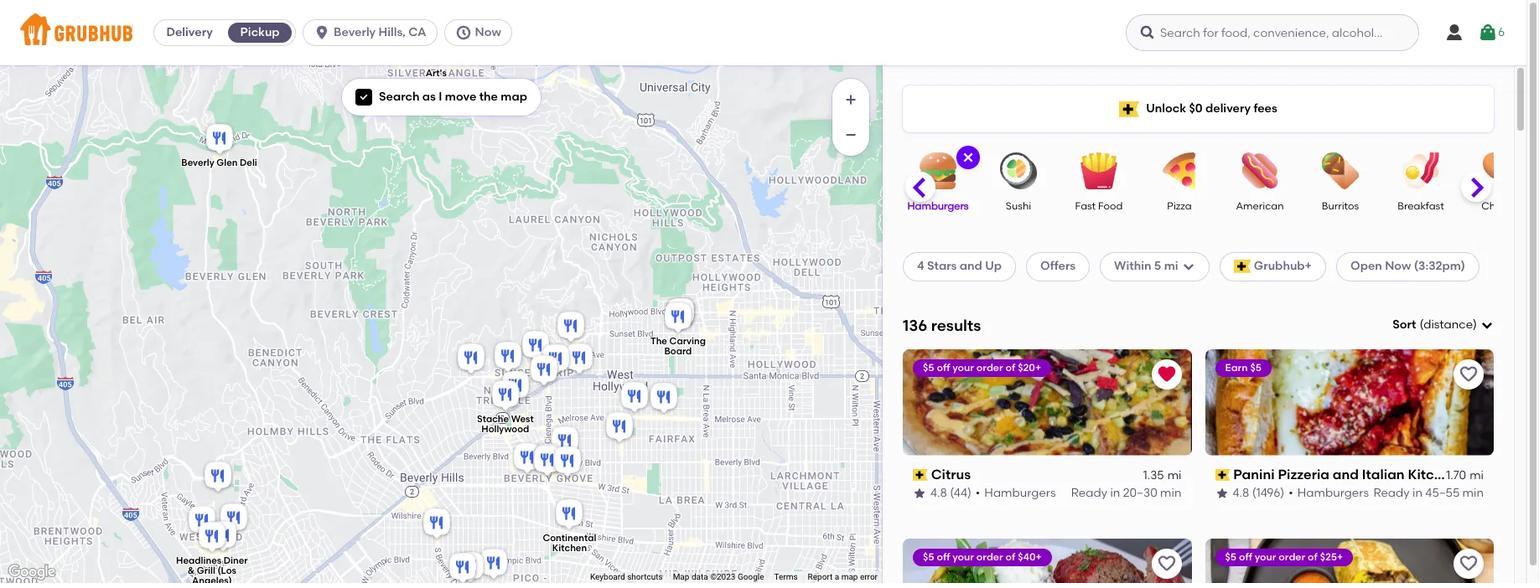 Task type: describe. For each thing, give the bounding box(es) containing it.
restaurant
[[411, 88, 461, 99]]

hamburgers for panini pizzeria and italian kitchen
[[1298, 486, 1369, 500]]

delivery button
[[154, 19, 225, 46]]

svg image inside main navigation navigation
[[1140, 24, 1156, 41]]

(los
[[217, 566, 236, 577]]

beverly hills, ca button
[[303, 19, 444, 46]]

i
[[439, 90, 442, 104]]

your for $5 off your order of $20+
[[953, 362, 974, 374]]

saved restaurant image
[[1157, 365, 1177, 385]]

hamburgers image
[[909, 153, 968, 190]]

save this restaurant image
[[1459, 365, 1479, 385]]

search as i move the map
[[379, 90, 527, 104]]

fatburger image
[[530, 444, 564, 480]]

1 vertical spatial svg image
[[962, 151, 975, 164]]

pizza image
[[1150, 153, 1209, 190]]

delicatessen
[[402, 78, 460, 89]]

off for $5 off your order of $20+
[[937, 362, 950, 374]]

$0
[[1189, 101, 1203, 116]]

grubhub plus flag logo image for unlock $0 delivery fees
[[1120, 101, 1140, 117]]

min for panini pizzeria and italian kitchen
[[1463, 486, 1484, 500]]

fees
[[1254, 101, 1278, 116]]

$5 for $5 off your order of $40+
[[923, 551, 935, 563]]

off for $5 off your order of $40+
[[937, 551, 950, 563]]

svg image for 6
[[1478, 23, 1498, 43]]

4.8 for citrus
[[931, 486, 947, 500]]

board
[[664, 346, 692, 357]]

art's delicatessen & restaurant
[[402, 68, 470, 99]]

continental kitchen image
[[552, 497, 586, 534]]

a
[[835, 573, 840, 582]]

earn
[[1226, 362, 1248, 374]]

©2023
[[710, 573, 736, 582]]

vegan glory image
[[548, 424, 582, 461]]

hamburger mary's image
[[562, 341, 596, 378]]

fast food image
[[1070, 153, 1129, 190]]

sort ( distance )
[[1393, 318, 1478, 332]]

beverly hills, ca
[[334, 25, 426, 39]]

& inside continental kitchen headlines diner & grill (los angeles)
[[187, 566, 194, 577]]

keyboard
[[590, 573, 625, 582]]

melrose burgers 'n fries glatt kosher grill image
[[618, 380, 651, 417]]

$40+
[[1018, 551, 1042, 563]]

of for $40+
[[1006, 551, 1016, 563]]

citrus
[[931, 467, 971, 483]]

stache west hollywood
[[477, 414, 533, 435]]

)
[[1473, 318, 1478, 332]]

$5 right earn
[[1251, 362, 1262, 374]]

svg image for beverly hills, ca
[[314, 24, 330, 41]]

beverly glen deli image
[[203, 122, 236, 158]]

deli
[[239, 158, 257, 169]]

map
[[673, 573, 690, 582]]

shortcuts
[[627, 573, 663, 582]]

panini pizzeria and italian kitchen logo image
[[1205, 349, 1494, 456]]

art's delicatessen & restaurant image
[[419, 32, 452, 69]]

5
[[1155, 259, 1162, 274]]

6
[[1498, 25, 1505, 39]]

west
[[511, 414, 533, 425]]

map region
[[0, 0, 918, 584]]

burritos
[[1322, 200, 1359, 212]]

stars
[[927, 259, 957, 274]]

continental
[[542, 534, 596, 545]]

4.8 (44)
[[931, 486, 972, 500]]

delivery
[[166, 25, 213, 39]]

stk steakhouse - los angeles image
[[217, 501, 250, 538]]

• hamburgers for panini pizzeria and italian kitchen
[[1289, 486, 1369, 500]]

sushi image
[[989, 153, 1048, 190]]

schnitzly image
[[453, 550, 487, 584]]

of for $25+
[[1308, 551, 1318, 563]]

1 horizontal spatial map
[[842, 573, 858, 582]]

unlock $0 delivery fees
[[1146, 101, 1278, 116]]

(
[[1420, 318, 1424, 332]]

6 button
[[1478, 18, 1505, 48]]

1.35 mi
[[1144, 469, 1182, 483]]

panini pizzeria and italian kitchen
[[1234, 467, 1459, 483]]

glen
[[216, 158, 237, 169]]

kitchen inside continental kitchen headlines diner & grill (los angeles)
[[552, 544, 587, 555]]

0 horizontal spatial map
[[501, 90, 527, 104]]

pizza
[[1168, 200, 1192, 212]]

proceed
[[1401, 522, 1449, 537]]

sushi
[[1006, 200, 1032, 212]]

save this restaurant image for $25+
[[1459, 554, 1479, 574]]

saved restaurant button
[[1152, 360, 1182, 390]]

hills,
[[379, 25, 406, 39]]

and for stars
[[960, 259, 983, 274]]

panini pizzeria and italian kitchen image
[[491, 340, 525, 377]]

now button
[[444, 19, 519, 46]]

johnny rockets image
[[531, 442, 565, 479]]

pickup
[[240, 25, 280, 39]]

star icon image for citrus
[[913, 487, 927, 500]]

grubhub plus flag logo image for grubhub+
[[1234, 260, 1251, 274]]

(44)
[[950, 486, 972, 500]]

$25+
[[1320, 551, 1344, 563]]

panini
[[1234, 467, 1275, 483]]

beverly for beverly hills, ca
[[334, 25, 376, 39]]

the
[[479, 90, 498, 104]]

save this restaurant button for $5 off your order of $40+
[[1152, 549, 1182, 579]]

order for $40+
[[977, 551, 1003, 563]]

stache west hollywood logo image
[[1205, 539, 1494, 584]]

grill
[[196, 566, 215, 577]]

1.70
[[1447, 469, 1467, 483]]

the carving board
[[650, 336, 706, 357]]

4 stars and up
[[917, 259, 1002, 274]]

map data ©2023 google
[[673, 573, 764, 582]]

continental kitchen headlines diner & grill (los angeles)
[[176, 534, 596, 584]]

laurel tavern image
[[455, 31, 488, 68]]

as
[[422, 90, 436, 104]]

citrus logo image
[[903, 349, 1192, 456]]

pickup button
[[225, 19, 295, 46]]

carving
[[669, 336, 706, 347]]

keyboard shortcuts button
[[590, 572, 663, 584]]

breakfast
[[1398, 200, 1445, 212]]

burger den image
[[206, 519, 239, 556]]

$5 off your order of $20+
[[923, 362, 1042, 374]]

american
[[1236, 200, 1284, 212]]

headlines
[[176, 556, 221, 567]]

open now (3:32pm)
[[1351, 259, 1466, 274]]

unlock
[[1146, 101, 1187, 116]]

earn $5
[[1226, 362, 1262, 374]]



Task type: vqa. For each thing, say whether or not it's contained in the screenshot.
Johnny Rockets image at the left of the page
yes



Task type: locate. For each thing, give the bounding box(es) containing it.
mi for panini pizzeria and italian kitchen
[[1470, 469, 1484, 483]]

beverly inside "map" region
[[181, 158, 214, 169]]

1 vertical spatial kitchen
[[552, 544, 587, 555]]

0 horizontal spatial beverly
[[181, 158, 214, 169]]

grubhub plus flag logo image left grubhub+
[[1234, 260, 1251, 274]]

hamburgers down 'hamburgers' image in the top right of the page
[[908, 200, 969, 212]]

diner
[[223, 556, 247, 567]]

2 ready from the left
[[1374, 486, 1410, 500]]

1 horizontal spatial • hamburgers
[[1289, 486, 1369, 500]]

2 • from the left
[[1289, 486, 1294, 500]]

136
[[903, 316, 928, 335]]

& up 'move'
[[463, 78, 470, 89]]

in left 45–55
[[1413, 486, 1423, 500]]

order left $20+ at the right of the page
[[977, 362, 1003, 374]]

1 horizontal spatial ready
[[1374, 486, 1410, 500]]

chicken
[[1482, 200, 1522, 212]]

save this restaurant button
[[1454, 360, 1484, 390], [1152, 549, 1182, 579], [1454, 549, 1484, 579]]

sort
[[1393, 318, 1417, 332]]

keyboard shortcuts
[[590, 573, 663, 582]]

20–30
[[1123, 486, 1158, 500]]

star icon image down subscription pass image
[[913, 487, 927, 500]]

svg image
[[1445, 23, 1465, 43], [1478, 23, 1498, 43], [314, 24, 330, 41], [455, 24, 472, 41], [359, 92, 369, 102], [1182, 260, 1195, 274]]

star icon image
[[913, 487, 927, 500], [1215, 487, 1229, 500]]

mi right 1.70
[[1470, 469, 1484, 483]]

1 horizontal spatial kitchen
[[1408, 467, 1459, 483]]

hamburgers for citrus
[[985, 486, 1056, 500]]

beverly
[[334, 25, 376, 39], [181, 158, 214, 169]]

• right (44)
[[976, 486, 981, 500]]

$20+
[[1018, 362, 1042, 374]]

1 vertical spatial beverly
[[181, 158, 214, 169]]

of for $20+
[[1006, 362, 1016, 374]]

the
[[650, 336, 667, 347]]

1 vertical spatial now
[[1385, 259, 1412, 274]]

headlines diner & grill (los angeles) image
[[195, 520, 229, 557]]

google image
[[4, 562, 60, 584]]

0 horizontal spatial grubhub plus flag logo image
[[1120, 101, 1140, 117]]

None field
[[1393, 317, 1494, 334]]

in for panini pizzeria and italian kitchen
[[1413, 486, 1423, 500]]

0 horizontal spatial min
[[1161, 486, 1182, 500]]

the holy grill (los angeles) image
[[477, 547, 510, 584]]

within 5 mi
[[1115, 259, 1179, 274]]

your
[[953, 362, 974, 374], [953, 551, 974, 563], [1255, 551, 1277, 563]]

45–55
[[1426, 486, 1460, 500]]

min down 1.35 mi
[[1161, 486, 1182, 500]]

svg image up unlock
[[1140, 24, 1156, 41]]

order left $40+
[[977, 551, 1003, 563]]

burger lounge image
[[420, 506, 453, 543]]

grubhub+
[[1254, 259, 1312, 274]]

food
[[1099, 200, 1123, 212]]

1.35
[[1144, 469, 1164, 483]]

order for $20+
[[977, 362, 1003, 374]]

carney's image
[[554, 309, 587, 346]]

minus icon image
[[843, 127, 860, 143]]

1 horizontal spatial 4.8
[[1233, 486, 1250, 500]]

error
[[860, 573, 878, 582]]

art's
[[425, 68, 446, 79]]

beverly left glen
[[181, 158, 214, 169]]

ready for citrus
[[1072, 486, 1108, 500]]

and
[[960, 259, 983, 274], [1333, 467, 1359, 483]]

0 horizontal spatial and
[[960, 259, 983, 274]]

1 horizontal spatial now
[[1385, 259, 1412, 274]]

american image
[[1231, 153, 1290, 190]]

hamburgers right (44)
[[985, 486, 1056, 500]]

2 min from the left
[[1463, 486, 1484, 500]]

off down the 136 results on the bottom of the page
[[937, 362, 950, 374]]

of left $20+ at the right of the page
[[1006, 362, 1016, 374]]

mi right 5
[[1164, 259, 1179, 274]]

report
[[808, 573, 833, 582]]

• for citrus
[[976, 486, 981, 500]]

your down (1496)
[[1255, 551, 1277, 563]]

1 ready from the left
[[1072, 486, 1108, 500]]

svg image left sushi image
[[962, 151, 975, 164]]

stache west hollywood image
[[488, 378, 522, 415]]

1 horizontal spatial hamburgers
[[985, 486, 1056, 500]]

& inside art's delicatessen & restaurant
[[463, 78, 470, 89]]

grubhub plus flag logo image
[[1120, 101, 1140, 117], [1234, 260, 1251, 274]]

and left "up"
[[960, 259, 983, 274]]

save this restaurant image
[[1157, 554, 1177, 574], [1459, 554, 1479, 574]]

0 horizontal spatial star icon image
[[913, 487, 927, 500]]

mi for citrus
[[1168, 469, 1182, 483]]

off for $5 off your order of $25+
[[1239, 551, 1253, 563]]

subscription pass image
[[913, 470, 928, 481]]

none field containing sort
[[1393, 317, 1494, 334]]

map right the
[[501, 90, 527, 104]]

search
[[379, 90, 420, 104]]

0 vertical spatial map
[[501, 90, 527, 104]]

report a map error
[[808, 573, 878, 582]]

breakfast image
[[1392, 153, 1451, 190]]

grubhub plus flag logo image left unlock
[[1120, 101, 1140, 117]]

min for citrus
[[1161, 486, 1182, 500]]

0 horizontal spatial svg image
[[962, 151, 975, 164]]

hamburgers down panini pizzeria and italian kitchen
[[1298, 486, 1369, 500]]

ihop image
[[539, 342, 572, 379]]

svg image inside now button
[[455, 24, 472, 41]]

hollywood burger image
[[499, 369, 532, 406]]

1 vertical spatial map
[[842, 573, 858, 582]]

1 vertical spatial and
[[1333, 467, 1359, 483]]

of left $40+
[[1006, 551, 1016, 563]]

ca
[[409, 25, 426, 39]]

order left $25+
[[1279, 551, 1306, 563]]

svg image for search as i move the map
[[359, 92, 369, 102]]

• hamburgers right (44)
[[976, 486, 1056, 500]]

citrus image
[[454, 341, 488, 378]]

1 horizontal spatial beverly
[[334, 25, 376, 39]]

shake shack image
[[527, 353, 561, 390]]

0 horizontal spatial save this restaurant image
[[1157, 554, 1177, 574]]

ready down italian
[[1374, 486, 1410, 500]]

bj's restaurant & brewhouse image
[[185, 504, 218, 541]]

of left $25+
[[1308, 551, 1318, 563]]

4
[[917, 259, 925, 274]]

up
[[985, 259, 1002, 274]]

data
[[692, 573, 708, 582]]

$5 down 4.8 (1496)
[[1226, 551, 1237, 563]]

svg image inside beverly hills, ca button
[[314, 24, 330, 41]]

136 results
[[903, 316, 981, 335]]

$5 off your order of $25+
[[1226, 551, 1344, 563]]

0 horizontal spatial hamburgers
[[908, 200, 969, 212]]

• for panini pizzeria and italian kitchen
[[1289, 486, 1294, 500]]

shalom grill image
[[446, 551, 479, 584]]

beverly inside button
[[334, 25, 376, 39]]

2 horizontal spatial hamburgers
[[1298, 486, 1369, 500]]

and left italian
[[1333, 467, 1359, 483]]

2 horizontal spatial svg image
[[1481, 319, 1494, 332]]

off down 4.8 (1496)
[[1239, 551, 1253, 563]]

svg image for now
[[455, 24, 472, 41]]

1 horizontal spatial •
[[1289, 486, 1294, 500]]

1 horizontal spatial svg image
[[1140, 24, 1156, 41]]

angeles)
[[192, 576, 232, 584]]

distance
[[1424, 318, 1473, 332]]

your down (44)
[[953, 551, 974, 563]]

in for citrus
[[1111, 486, 1121, 500]]

proceed to checkout
[[1401, 522, 1522, 537]]

ready left 20–30
[[1072, 486, 1108, 500]]

1 star icon image from the left
[[913, 487, 927, 500]]

star icon image for panini pizzeria and italian kitchen
[[1215, 487, 1229, 500]]

svg image
[[1140, 24, 1156, 41], [962, 151, 975, 164], [1481, 319, 1494, 332]]

$5 for $5 off your order of $25+
[[1226, 551, 1237, 563]]

save this restaurant image down 20–30
[[1157, 554, 1177, 574]]

save this restaurant image for $40+
[[1157, 554, 1177, 574]]

mel's drive-in image
[[519, 329, 552, 366]]

mel's drive-in logo image
[[903, 539, 1192, 584]]

1 horizontal spatial and
[[1333, 467, 1359, 483]]

save this restaurant button for earn $5
[[1454, 360, 1484, 390]]

now right the open
[[1385, 259, 1412, 274]]

to
[[1452, 522, 1464, 537]]

terms link
[[774, 573, 798, 582]]

your down the results
[[953, 362, 974, 374]]

chicken image
[[1472, 153, 1531, 190]]

kitchen
[[1408, 467, 1459, 483], [552, 544, 587, 555]]

now inside button
[[475, 25, 501, 39]]

d'amore's pizza image
[[551, 444, 584, 481]]

save this restaurant image down proceed to checkout
[[1459, 554, 1479, 574]]

ready in 45–55 min
[[1374, 486, 1484, 500]]

1 horizontal spatial grubhub plus flag logo image
[[1234, 260, 1251, 274]]

your for $5 off your order of $25+
[[1255, 551, 1277, 563]]

kitchen down 'continental kitchen' image
[[552, 544, 587, 555]]

Search for food, convenience, alcohol... search field
[[1126, 14, 1420, 51]]

the carving board image
[[661, 300, 695, 337]]

(3:32pm)
[[1414, 259, 1466, 274]]

2 • hamburgers from the left
[[1289, 486, 1369, 500]]

in
[[1111, 486, 1121, 500], [1413, 486, 1423, 500]]

0 horizontal spatial in
[[1111, 486, 1121, 500]]

svg image right the )
[[1481, 319, 1494, 332]]

0 vertical spatial beverly
[[334, 25, 376, 39]]

svg image inside 6 button
[[1478, 23, 1498, 43]]

save this restaurant button down the )
[[1454, 360, 1484, 390]]

carl's jr. image
[[201, 460, 234, 496]]

$5 down the 136 results on the bottom of the page
[[923, 362, 935, 374]]

beverly for beverly glen deli
[[181, 158, 214, 169]]

&
[[463, 78, 470, 89], [187, 566, 194, 577]]

order for $25+
[[1279, 551, 1306, 563]]

svg image inside 'field'
[[1481, 319, 1494, 332]]

• hamburgers for citrus
[[976, 486, 1056, 500]]

your for $5 off your order of $40+
[[953, 551, 974, 563]]

• hamburgers down panini pizzeria and italian kitchen
[[1289, 486, 1369, 500]]

subscription pass image
[[1215, 470, 1230, 481]]

beverly glen deli
[[181, 158, 257, 169]]

ready for panini pizzeria and italian kitchen
[[1374, 486, 1410, 500]]

2 save this restaurant image from the left
[[1459, 554, 1479, 574]]

proceed to checkout button
[[1349, 515, 1540, 545]]

1 save this restaurant image from the left
[[1157, 554, 1177, 574]]

1 • from the left
[[976, 486, 981, 500]]

now right art's delicatessen & restaurant image
[[475, 25, 501, 39]]

fast
[[1076, 200, 1096, 212]]

move
[[445, 90, 477, 104]]

$5 for $5 off your order of $20+
[[923, 362, 935, 374]]

hollywood
[[481, 424, 529, 435]]

and for pizzeria
[[1333, 467, 1359, 483]]

0 vertical spatial svg image
[[1140, 24, 1156, 41]]

2 in from the left
[[1413, 486, 1423, 500]]

4.8 for panini pizzeria and italian kitchen
[[1233, 486, 1250, 500]]

report a map error link
[[808, 573, 878, 582]]

4.8 (1496)
[[1233, 486, 1285, 500]]

0 vertical spatial kitchen
[[1408, 467, 1459, 483]]

min down 1.70 mi
[[1463, 486, 1484, 500]]

kenny's wild wings image
[[664, 296, 697, 333]]

$5 off your order of $40+
[[923, 551, 1042, 563]]

ready in 20–30 min
[[1072, 486, 1182, 500]]

0 horizontal spatial ready
[[1072, 486, 1108, 500]]

1 horizontal spatial star icon image
[[1215, 487, 1229, 500]]

off down 4.8 (44)
[[937, 551, 950, 563]]

1 min from the left
[[1161, 486, 1182, 500]]

plus icon image
[[843, 91, 860, 108]]

4.8 down panini
[[1233, 486, 1250, 500]]

mi right 1.35
[[1168, 469, 1182, 483]]

1 horizontal spatial in
[[1413, 486, 1423, 500]]

1 4.8 from the left
[[931, 486, 947, 500]]

2 star icon image from the left
[[1215, 487, 1229, 500]]

1 horizontal spatial save this restaurant image
[[1459, 554, 1479, 574]]

$5
[[923, 362, 935, 374], [1251, 362, 1262, 374], [923, 551, 935, 563], [1226, 551, 1237, 563]]

0 horizontal spatial &
[[187, 566, 194, 577]]

save this restaurant button for $5 off your order of $25+
[[1454, 549, 1484, 579]]

melrose umbrella co image
[[647, 381, 680, 418]]

canter's deli image
[[603, 410, 636, 447]]

offers
[[1041, 259, 1076, 274]]

1 • hamburgers from the left
[[976, 486, 1056, 500]]

2 4.8 from the left
[[1233, 486, 1250, 500]]

4.8 down the citrus
[[931, 486, 947, 500]]

map
[[501, 90, 527, 104], [842, 573, 858, 582]]

• down pizzeria
[[1289, 486, 1294, 500]]

$5 down 4.8 (44)
[[923, 551, 935, 563]]

crave cafe (studio city) image
[[452, 30, 485, 67]]

0 horizontal spatial •
[[976, 486, 981, 500]]

delivery
[[1206, 101, 1251, 116]]

4.8
[[931, 486, 947, 500], [1233, 486, 1250, 500]]

google
[[738, 573, 764, 582]]

0 horizontal spatial kitchen
[[552, 544, 587, 555]]

1 in from the left
[[1111, 486, 1121, 500]]

pita mediterranean bowls & brochettes image
[[664, 296, 697, 333]]

1 horizontal spatial &
[[463, 78, 470, 89]]

off
[[937, 362, 950, 374], [937, 551, 950, 563], [1239, 551, 1253, 563]]

checkout
[[1467, 522, 1522, 537]]

1.70 mi
[[1447, 469, 1484, 483]]

0 horizontal spatial • hamburgers
[[976, 486, 1056, 500]]

0 vertical spatial &
[[463, 78, 470, 89]]

kitchen up ready in 45–55 min
[[1408, 467, 1459, 483]]

save this restaurant button down proceed to checkout
[[1454, 549, 1484, 579]]

1 vertical spatial &
[[187, 566, 194, 577]]

0 vertical spatial and
[[960, 259, 983, 274]]

0 vertical spatial grubhub plus flag logo image
[[1120, 101, 1140, 117]]

0 horizontal spatial now
[[475, 25, 501, 39]]

1 vertical spatial grubhub plus flag logo image
[[1234, 260, 1251, 274]]

2 vertical spatial svg image
[[1481, 319, 1494, 332]]

1 horizontal spatial min
[[1463, 486, 1484, 500]]

main navigation navigation
[[0, 0, 1527, 65]]

• hamburgers
[[976, 486, 1056, 500], [1289, 486, 1369, 500]]

the 3rd stop image
[[510, 441, 544, 478]]

save this restaurant button down 20–30
[[1152, 549, 1182, 579]]

italian
[[1362, 467, 1405, 483]]

star icon image down subscription pass icon
[[1215, 487, 1229, 500]]

in left 20–30
[[1111, 486, 1121, 500]]

beverly left the hills,
[[334, 25, 376, 39]]

& left grill
[[187, 566, 194, 577]]

results
[[931, 316, 981, 335]]

map right a
[[842, 573, 858, 582]]

burritos image
[[1311, 153, 1370, 190]]

0 vertical spatial now
[[475, 25, 501, 39]]

open
[[1351, 259, 1383, 274]]

0 horizontal spatial 4.8
[[931, 486, 947, 500]]



